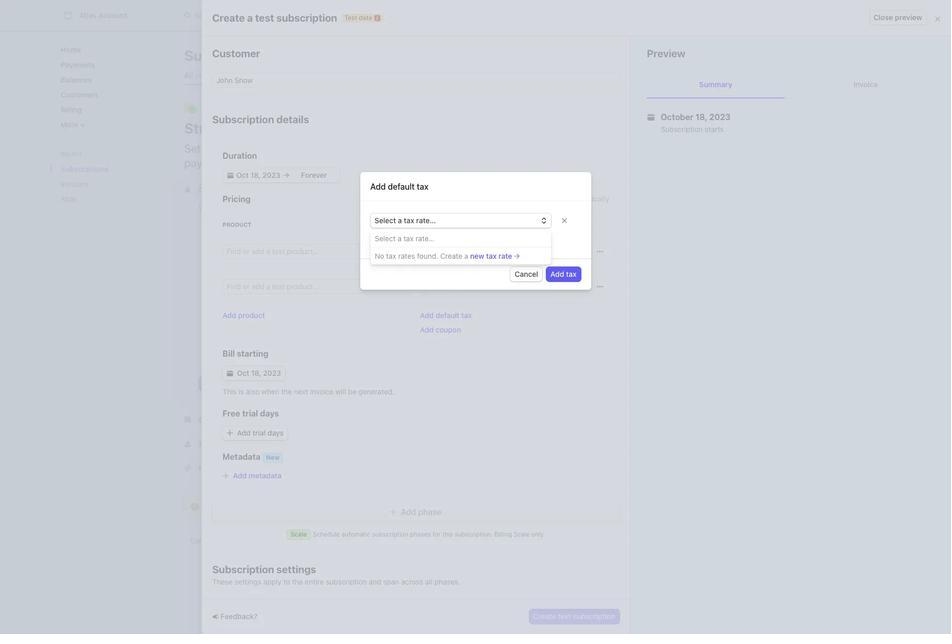 Task type: vqa. For each thing, say whether or not it's contained in the screenshot.
"CUSTOM"
no



Task type: locate. For each thing, give the bounding box(es) containing it.
add trial days
[[237, 428, 284, 437]]

products
[[433, 315, 463, 324]]

pricing
[[245, 185, 270, 194], [359, 202, 382, 210], [442, 304, 469, 313], [418, 325, 441, 334], [228, 379, 251, 388]]

a left new at the top of page
[[464, 252, 468, 260]]

your
[[260, 120, 290, 137], [282, 142, 303, 155], [227, 185, 243, 194], [581, 315, 595, 324], [221, 503, 236, 511]]

on left tier
[[355, 237, 364, 245]]

view for seat based
[[418, 266, 435, 274]]

subscription. right this
[[455, 531, 493, 538]]

0 horizontal spatial view docs
[[207, 344, 242, 353]]

2 horizontal spatial of
[[524, 237, 530, 245]]

subscription inside the subscription settings these settings apply to the entire subscription and span across all phases.
[[212, 564, 274, 575]]

1 vertical spatial docs
[[225, 344, 242, 353]]

oct 18, 2023 button
[[223, 366, 285, 381]]

a
[[247, 12, 253, 23], [398, 216, 402, 225], [234, 237, 238, 245], [577, 237, 581, 245], [464, 252, 468, 260], [377, 315, 381, 324]]

a inside usage based charge customers based on how much they use in a billing cycle.
[[377, 315, 381, 324]]

add default tax
[[370, 182, 429, 191], [420, 311, 472, 320]]

clocks right with
[[454, 503, 476, 511]]

new
[[266, 454, 280, 461]]

days inside button
[[268, 428, 284, 437]]

add default tax up coupon
[[420, 311, 472, 320]]

the inside the subscription settings these settings apply to the entire subscription and span across all phases.
[[292, 577, 303, 586]]

your up 'manage'
[[260, 120, 290, 137]]

days up add trial days
[[260, 409, 279, 418]]

on left how
[[292, 315, 301, 324]]

starts
[[705, 125, 724, 134]]

pricing inside create pricing link
[[228, 379, 251, 388]]

add
[[370, 182, 386, 191], [551, 270, 564, 278], [223, 311, 236, 320], [420, 311, 434, 320], [420, 325, 434, 334], [237, 428, 251, 437], [233, 471, 247, 480], [401, 507, 416, 517]]

1 horizontal spatial billing
[[495, 531, 512, 538]]

default
[[388, 182, 415, 191], [436, 311, 460, 320]]

test left data
[[345, 14, 357, 21]]

2023 inside october 18, 2023 subscription starts
[[710, 112, 731, 122]]

1 vertical spatial view
[[207, 344, 224, 353]]

trial inside add trial days button
[[253, 428, 266, 437]]

and right up in the top left of the page
[[219, 142, 237, 155]]

1 vertical spatial trial
[[253, 428, 266, 437]]

model up about
[[272, 185, 294, 194]]

svg image
[[666, 53, 672, 59], [227, 172, 233, 178], [184, 187, 191, 193], [597, 249, 603, 255], [597, 284, 603, 290], [227, 370, 233, 376], [255, 381, 261, 387]]

1 horizontal spatial svg image
[[391, 509, 397, 515]]

svg image down free
[[227, 430, 233, 436]]

0 horizontal spatial default
[[388, 182, 415, 191]]

0 horizontal spatial settings
[[235, 577, 261, 586]]

manage
[[240, 142, 279, 155]]

docs down no tax rates found. create a new tax rate
[[437, 266, 453, 274]]

a down better-
[[234, 237, 238, 245]]

recurring inside streamline your billing workflows set up and manage your billing operations to capture more revenue and accept recurring payments globally.
[[571, 142, 615, 155]]

view docs for usage
[[207, 344, 242, 353]]

2 horizontal spatial to
[[534, 315, 540, 324]]

scale
[[291, 531, 307, 538], [514, 531, 530, 538]]

trial down the free trial days
[[253, 428, 266, 437]]

cancel
[[515, 270, 538, 278]]

a inside good-better-best provide a choice of escalating prices, based on tier of service.
[[234, 237, 238, 245]]

subscription inside the subscription settings these settings apply to the entire subscription and span across all phases.
[[326, 577, 367, 586]]

0 vertical spatial default
[[388, 182, 415, 191]]

and left simulate
[[279, 503, 291, 511]]

1 vertical spatial billing
[[678, 125, 699, 134]]

the
[[483, 237, 494, 245], [281, 387, 292, 396], [292, 577, 303, 586]]

0 vertical spatial atlas
[[79, 11, 97, 20]]

no tax rates found. create a new tax rate
[[375, 252, 512, 260]]

1 vertical spatial test
[[257, 71, 272, 79]]

billing left only.
[[495, 531, 512, 538]]

2023 for october
[[710, 112, 731, 122]]

0 vertical spatial view docs
[[418, 266, 453, 274]]

tab list containing current
[[184, 530, 860, 552]]

svg image left time
[[391, 509, 397, 515]]

1 vertical spatial 18,
[[251, 369, 261, 377]]

docs
[[437, 266, 453, 274], [225, 344, 242, 353]]

2023 up starts
[[710, 112, 731, 122]]

1 scale from the left
[[291, 531, 307, 538]]

test up current
[[205, 503, 219, 511]]

on inside usage based charge customers based on how much they use in a billing cycle.
[[292, 315, 301, 324]]

on
[[355, 237, 364, 245], [292, 315, 301, 324]]

view docs button
[[412, 259, 466, 277], [201, 337, 255, 356]]

1 vertical spatial days
[[268, 428, 284, 437]]

start date field
[[234, 170, 282, 180]]

0 horizontal spatial 2023
[[263, 369, 281, 377]]

0 vertical spatial 18,
[[696, 112, 708, 122]]

billing
[[293, 120, 334, 137], [306, 142, 335, 155], [207, 325, 227, 334], [323, 503, 343, 511]]

—
[[576, 282, 583, 291]]

0 vertical spatial test
[[345, 14, 357, 21]]

create for create a test subscription
[[212, 12, 245, 23]]

atlas inside recent element
[[61, 194, 77, 203]]

end date field
[[290, 170, 338, 180]]

0 vertical spatial view
[[418, 266, 435, 274]]

found.
[[417, 252, 438, 260]]

of right tier
[[378, 237, 385, 245]]

trial
[[242, 409, 258, 418], [253, 428, 266, 437]]

tab list containing all subscriptions
[[180, 66, 860, 85]]

billing down october
[[678, 125, 699, 134]]

phases.
[[435, 577, 460, 586]]

2 vertical spatial subscriptions
[[61, 164, 109, 173]]

search
[[195, 11, 218, 20]]

subscriptions up subscriptions
[[184, 47, 278, 64]]

view down charge
[[207, 344, 224, 353]]

0 vertical spatial subscription.
[[418, 247, 461, 256]]

0 horizontal spatial of
[[264, 237, 271, 245]]

docs for usage
[[225, 344, 242, 353]]

billing inside 'link'
[[61, 105, 82, 114]]

details
[[277, 113, 309, 125]]

add up add coupon
[[420, 311, 434, 320]]

0 vertical spatial view docs button
[[412, 259, 466, 277]]

to left help
[[534, 315, 540, 324]]

clocks inside tab list
[[273, 71, 296, 79]]

recent navigation links element
[[50, 150, 164, 207]]

operations
[[337, 142, 389, 155]]

a inside seat based determine price by the number of people using a subscription.
[[577, 237, 581, 245]]

1 vertical spatial view docs
[[207, 344, 242, 353]]

1 horizontal spatial model
[[471, 304, 494, 313]]

settings up "entire"
[[277, 564, 316, 575]]

subscription settings these settings apply to the entire subscription and span across all phases.
[[212, 564, 460, 586]]

billing up more
[[61, 105, 82, 114]]

test
[[255, 12, 274, 23], [439, 503, 453, 511], [558, 612, 571, 621]]

tab list
[[180, 66, 860, 85], [647, 71, 935, 98], [184, 530, 860, 552]]

add product
[[223, 311, 265, 320]]

add inside the add default tax button
[[420, 311, 434, 320]]

subscription down october
[[661, 125, 703, 134]]

1 horizontal spatial clocks
[[454, 503, 476, 511]]

more
[[444, 142, 469, 155]]

1 vertical spatial add default tax
[[420, 311, 472, 320]]

the inside seat based determine price by the number of people using a subscription.
[[483, 237, 494, 245]]

add trial days button
[[223, 426, 288, 440]]

0 vertical spatial docs
[[437, 266, 453, 274]]

seat
[[418, 225, 436, 235]]

create
[[212, 12, 245, 23], [440, 252, 462, 260], [203, 379, 226, 388], [533, 612, 556, 621]]

these
[[212, 577, 233, 586]]

0 horizontal spatial to
[[283, 577, 290, 586]]

1 horizontal spatial view docs
[[418, 266, 453, 274]]

recurring right common
[[326, 202, 357, 210]]

view docs button down cycle.
[[201, 337, 255, 356]]

0 vertical spatial settings
[[277, 564, 316, 575]]

your inside dropdown button
[[227, 185, 243, 194]]

simulate
[[293, 503, 321, 511]]

core navigation links element
[[56, 41, 155, 133]]

2 vertical spatial test
[[558, 612, 571, 621]]

a right using
[[577, 237, 581, 245]]

1 vertical spatial subscription.
[[455, 531, 493, 538]]

1 vertical spatial the
[[281, 387, 292, 396]]

0 horizontal spatial clocks
[[273, 71, 296, 79]]

1 vertical spatial view docs button
[[201, 337, 255, 356]]

atlas left account on the left of the page
[[79, 11, 97, 20]]

2023
[[710, 112, 731, 122], [263, 369, 281, 377]]

default inside button
[[436, 311, 460, 320]]

add down the free trial days
[[237, 428, 251, 437]]

default up models.
[[388, 182, 415, 191]]

choose your pricing model button
[[184, 185, 296, 195]]

to right apply
[[283, 577, 290, 586]]

0 vertical spatial the
[[483, 237, 494, 245]]

start,
[[237, 202, 254, 210]]

your for integrations
[[221, 503, 236, 511]]

atlas down invoices
[[61, 194, 77, 203]]

subscription for subscription details
[[212, 113, 274, 125]]

1 vertical spatial clocks
[[454, 503, 476, 511]]

filter button
[[662, 48, 697, 63]]

test
[[345, 14, 357, 21], [257, 71, 272, 79], [205, 503, 219, 511]]

based up price
[[438, 225, 461, 235]]

and left the prices
[[465, 315, 477, 324]]

october
[[661, 112, 694, 122]]

subscription up these
[[212, 564, 274, 575]]

invoice link
[[797, 71, 935, 98]]

scale left only.
[[514, 531, 530, 538]]

1 horizontal spatial test
[[439, 503, 453, 511]]

subscription. inside seat based determine price by the number of people using a subscription.
[[418, 247, 461, 256]]

0 vertical spatial model
[[272, 185, 294, 194]]

1 horizontal spatial view docs button
[[412, 259, 466, 277]]

add up cycle.
[[223, 311, 236, 320]]

1 horizontal spatial 2023
[[710, 112, 731, 122]]

atlas for atlas account
[[79, 11, 97, 20]]

subscription
[[212, 113, 274, 125], [661, 125, 703, 134], [212, 564, 274, 575]]

of down the best
[[264, 237, 271, 245]]

tax left rate on the right of page
[[486, 252, 497, 260]]

metadata
[[223, 452, 261, 461]]

new tax rate link
[[470, 252, 520, 260]]

0 vertical spatial to
[[392, 142, 402, 155]]

of left people
[[524, 237, 530, 245]]

atlas inside button
[[79, 11, 97, 20]]

to inside other pricing model see products and prices guidance to help shape your pricing model.
[[534, 315, 540, 324]]

1 vertical spatial subscriptions
[[203, 103, 258, 112]]

2 horizontal spatial billing
[[678, 125, 699, 134]]

3 of from the left
[[524, 237, 530, 245]]

recurring right the accept
[[571, 142, 615, 155]]

1 horizontal spatial to
[[392, 142, 402, 155]]

test inside button
[[558, 612, 571, 621]]

svg image inside add trial days button
[[227, 430, 233, 436]]

tax inside dropdown button
[[404, 216, 414, 225]]

clocks
[[273, 71, 296, 79], [454, 503, 476, 511]]

integrations
[[238, 503, 277, 511]]

subscriptions up streamline
[[203, 103, 258, 112]]

subscription. down determine
[[418, 247, 461, 256]]

1 horizontal spatial view
[[418, 266, 435, 274]]

add down metadata
[[233, 471, 247, 480]]

prices
[[479, 315, 499, 324]]

model up the prices
[[471, 304, 494, 313]]

1 horizontal spatial scale
[[514, 531, 530, 538]]

18, inside "oct 18, 2023" button
[[251, 369, 261, 377]]

a right "in"
[[377, 315, 381, 324]]

18, for october
[[696, 112, 708, 122]]

october 18, 2023 subscription starts
[[661, 112, 731, 134]]

2 vertical spatial to
[[283, 577, 290, 586]]

home link
[[56, 41, 155, 58]]

trial right free
[[242, 409, 258, 418]]

your right shape in the right of the page
[[581, 315, 595, 324]]

your left integrations
[[221, 503, 236, 511]]

the left next
[[281, 387, 292, 396]]

add default tax up models.
[[370, 182, 429, 191]]

docs for seat
[[437, 266, 453, 274]]

1 vertical spatial on
[[292, 315, 301, 324]]

0 vertical spatial clocks
[[273, 71, 296, 79]]

test for test clocks
[[257, 71, 272, 79]]

tier
[[365, 237, 376, 245]]

subscriptions link
[[56, 160, 141, 177]]

pricing inside choose your pricing model dropdown button
[[245, 185, 270, 194]]

0 vertical spatial test
[[255, 12, 274, 23]]

0 vertical spatial days
[[260, 409, 279, 418]]

bill
[[223, 349, 235, 358]]

default up coupon
[[436, 311, 460, 320]]

0 horizontal spatial model
[[272, 185, 294, 194]]

svg image
[[227, 430, 233, 436], [391, 509, 397, 515]]

will
[[336, 387, 346, 396]]

view docs down no tax rates found. create a new tax rate
[[418, 266, 453, 274]]

0 vertical spatial 2023
[[710, 112, 731, 122]]

0 horizontal spatial view
[[207, 344, 224, 353]]

add down 'see'
[[420, 325, 434, 334]]

create test subscription button
[[529, 609, 620, 624]]

to inside streamline your billing workflows set up and manage your billing operations to capture more revenue and accept recurring payments globally.
[[392, 142, 402, 155]]

on inside good-better-best provide a choice of escalating prices, based on tier of service.
[[355, 237, 364, 245]]

feedback?
[[221, 612, 258, 621]]

based right the 'prices,'
[[333, 237, 353, 245]]

0 horizontal spatial on
[[292, 315, 301, 324]]

1 vertical spatial model
[[471, 304, 494, 313]]

across
[[401, 577, 423, 586]]

tax up —
[[566, 270, 577, 278]]

to
[[392, 142, 402, 155], [534, 315, 540, 324], [283, 577, 290, 586]]

based right product
[[270, 315, 290, 324]]

2023 inside button
[[263, 369, 281, 377]]

starting
[[237, 349, 268, 358]]

0 vertical spatial recurring
[[571, 142, 615, 155]]

0 horizontal spatial billing
[[61, 105, 82, 114]]

add inside the add tax button
[[551, 270, 564, 278]]

0 horizontal spatial 18,
[[251, 369, 261, 377]]

1 vertical spatial 2023
[[263, 369, 281, 377]]

0 horizontal spatial test
[[255, 12, 274, 23]]

svg image for add trial days
[[227, 430, 233, 436]]

1 horizontal spatial recurring
[[571, 142, 615, 155]]

1 vertical spatial svg image
[[391, 509, 397, 515]]

choose
[[199, 185, 226, 194]]

scale left schedule
[[291, 531, 307, 538]]

0 horizontal spatial atlas
[[61, 194, 77, 203]]

0 vertical spatial billing
[[61, 105, 82, 114]]

billing for billing starter
[[678, 125, 699, 134]]

test down customer
[[257, 71, 272, 79]]

2023 for oct
[[263, 369, 281, 377]]

0 horizontal spatial docs
[[225, 344, 242, 353]]

much
[[318, 315, 337, 324]]

svg image inside add phase button
[[391, 509, 397, 515]]

0 vertical spatial svg image
[[227, 430, 233, 436]]

days
[[260, 409, 279, 418], [268, 428, 284, 437]]

recurring
[[571, 142, 615, 155], [326, 202, 357, 210]]

0 horizontal spatial svg image
[[227, 430, 233, 436]]

add right cancel
[[551, 270, 564, 278]]

the right "by"
[[483, 237, 494, 245]]

view docs button for seat
[[412, 259, 466, 277]]

subscription
[[276, 12, 337, 23], [372, 531, 408, 538], [326, 577, 367, 586], [573, 612, 616, 621]]

and left span
[[369, 577, 381, 586]]

1 horizontal spatial default
[[436, 311, 460, 320]]

2 vertical spatial the
[[292, 577, 303, 586]]

svg image inside create pricing link
[[255, 381, 261, 387]]

1 vertical spatial settings
[[235, 577, 261, 586]]

1 horizontal spatial 18,
[[696, 112, 708, 122]]

capture
[[404, 142, 442, 155]]

1 vertical spatial default
[[436, 311, 460, 320]]

1 horizontal spatial test
[[257, 71, 272, 79]]

1 horizontal spatial docs
[[437, 266, 453, 274]]

1 horizontal spatial atlas
[[79, 11, 97, 20]]

subscription inside october 18, 2023 subscription starts
[[661, 125, 703, 134]]

view docs down cycle.
[[207, 344, 242, 353]]

billing inside usage based charge customers based on how much they use in a billing cycle.
[[207, 325, 227, 334]]

all subscriptions
[[184, 71, 242, 79]]

and left the accept
[[514, 142, 532, 155]]

use
[[355, 315, 367, 324]]

add left phase
[[401, 507, 416, 517]]

days up new
[[268, 428, 284, 437]]

the left "entire"
[[292, 577, 303, 586]]

add up models.
[[370, 182, 386, 191]]

docs down cycle.
[[225, 344, 242, 353]]

0 horizontal spatial view docs button
[[201, 337, 255, 356]]

invoices link
[[56, 175, 141, 192]]

0 horizontal spatial recurring
[[326, 202, 357, 210]]

your for pricing
[[227, 185, 243, 194]]

2023 up when
[[263, 369, 281, 377]]

select
[[375, 216, 396, 225]]

subscription up 'manage'
[[212, 113, 274, 125]]

test for test data
[[345, 14, 357, 21]]

1 horizontal spatial on
[[355, 237, 364, 245]]

subscriptions up invoices
[[61, 164, 109, 173]]

atlas account
[[79, 11, 127, 20]]

settings left apply
[[235, 577, 261, 586]]

1 horizontal spatial of
[[378, 237, 385, 245]]

number
[[496, 237, 522, 245]]

2 vertical spatial test
[[205, 503, 219, 511]]

a right the select
[[398, 216, 402, 225]]

models.
[[383, 202, 410, 210]]

tax left the rate… at the left of page
[[404, 216, 414, 225]]

balances link
[[56, 71, 155, 88]]

current
[[190, 536, 215, 545]]

svg image inside "filter" popup button
[[666, 53, 672, 59]]

data
[[359, 14, 372, 21]]

create inside create pricing link
[[203, 379, 226, 388]]

view down found. in the top left of the page
[[418, 266, 435, 274]]

1 vertical spatial to
[[534, 315, 540, 324]]

view docs button down determine
[[412, 259, 466, 277]]

0 vertical spatial trial
[[242, 409, 258, 418]]

1 vertical spatial atlas
[[61, 194, 77, 203]]

schedule automatic subscription phases for this subscription. billing scale only.
[[313, 531, 545, 538]]

0 horizontal spatial scale
[[291, 531, 307, 538]]

pricing down 'start date' field on the left top
[[245, 185, 270, 194]]

18, up billing starter
[[696, 112, 708, 122]]

0 vertical spatial on
[[355, 237, 364, 245]]

18, right oct
[[251, 369, 261, 377]]

add inside add coupon button
[[420, 325, 434, 334]]

pricing down oct
[[228, 379, 251, 388]]

recent element
[[50, 160, 164, 207]]

tab list containing summary
[[647, 71, 935, 98]]

subscription inside button
[[573, 612, 616, 621]]

a up customer
[[247, 12, 253, 23]]

view for usage based
[[207, 344, 224, 353]]

clocks up 'details'
[[273, 71, 296, 79]]

18, inside october 18, 2023 subscription starts
[[696, 112, 708, 122]]

2 horizontal spatial test
[[345, 14, 357, 21]]

create inside create test subscription button
[[533, 612, 556, 621]]

your up pricing
[[227, 185, 243, 194]]

metadata
[[249, 471, 282, 480]]

1 vertical spatial test
[[439, 503, 453, 511]]

to left capture
[[392, 142, 402, 155]]

2 horizontal spatial test
[[558, 612, 571, 621]]



Task type: describe. For each thing, give the bounding box(es) containing it.
prices,
[[308, 237, 331, 245]]

in
[[369, 315, 375, 324]]

cycle.
[[229, 325, 248, 334]]

pricing up products
[[442, 304, 469, 313]]

based inside good-better-best provide a choice of escalating prices, based on tier of service.
[[333, 237, 353, 245]]

subscription for subscription settings these settings apply to the entire subscription and span across all phases.
[[212, 564, 274, 575]]

add inside add trial days button
[[237, 428, 251, 437]]

1 of from the left
[[264, 237, 271, 245]]

1 vertical spatial recurring
[[326, 202, 357, 210]]

0 vertical spatial add default tax
[[370, 182, 429, 191]]

usage based charge customers based on how much they use in a billing cycle.
[[207, 304, 381, 334]]

rate
[[499, 252, 512, 260]]

test
[[461, 32, 475, 38]]

up
[[203, 142, 216, 155]]

test data
[[461, 32, 490, 38]]

add product button
[[223, 310, 265, 321]]

atlas for atlas
[[61, 194, 77, 203]]

see
[[418, 315, 431, 324]]

2 of from the left
[[378, 237, 385, 245]]

billing link
[[56, 101, 155, 118]]

tax up the 'model.' on the bottom left of page
[[461, 311, 472, 320]]

charge
[[207, 315, 231, 324]]

other
[[418, 304, 440, 313]]

create pricing link
[[199, 376, 266, 391]]

view docs for seat
[[418, 266, 453, 274]]

filter
[[676, 51, 693, 60]]

total
[[564, 221, 583, 228]]

add coupon button
[[420, 325, 461, 335]]

days for add trial days
[[268, 428, 284, 437]]

apply
[[263, 577, 282, 586]]

test clocks
[[257, 71, 296, 79]]

determine
[[418, 237, 453, 245]]

payments link
[[56, 56, 155, 73]]

scenarios
[[345, 503, 377, 511]]

add phase
[[401, 507, 442, 517]]

other pricing model see products and prices guidance to help shape your pricing model.
[[418, 304, 595, 334]]

a inside dropdown button
[[398, 216, 402, 225]]

for
[[433, 531, 441, 538]]

account
[[99, 11, 127, 20]]

test your integrations and simulate billing scenarios through time with test clocks
[[205, 503, 476, 511]]

escalating
[[273, 237, 307, 245]]

add tax button
[[547, 267, 581, 282]]

trial for add
[[253, 428, 266, 437]]

subscriptions
[[195, 71, 242, 79]]

before
[[199, 202, 221, 210]]

tax right the collect
[[551, 194, 562, 203]]

model.
[[443, 325, 466, 334]]

coupon
[[436, 325, 461, 334]]

product
[[238, 311, 265, 320]]

payments
[[184, 156, 233, 170]]

add inside add product button
[[223, 311, 236, 320]]

summary link
[[647, 71, 785, 98]]

data
[[476, 32, 490, 38]]

model inside other pricing model see products and prices guidance to help shape your pricing model.
[[471, 304, 494, 313]]

learn
[[256, 202, 273, 210]]

shape
[[559, 315, 579, 324]]

0 horizontal spatial test
[[205, 503, 219, 511]]

pricing up the select
[[359, 202, 382, 210]]

select a tax rate…
[[375, 216, 436, 225]]

customers
[[233, 315, 268, 324]]

18, for oct
[[251, 369, 261, 377]]

add inside add phase button
[[401, 507, 416, 517]]

create for create pricing
[[203, 379, 226, 388]]

of inside seat based determine price by the number of people using a subscription.
[[524, 237, 530, 245]]

new
[[470, 252, 484, 260]]

your down 'details'
[[282, 142, 303, 155]]

with
[[423, 503, 437, 511]]

Select a tax rate… field
[[371, 230, 551, 247]]

your inside other pricing model see products and prices guidance to help shape your pricing model.
[[581, 315, 595, 324]]

using
[[557, 237, 575, 245]]

days for free trial days
[[260, 409, 279, 418]]

add coupon
[[420, 325, 461, 334]]

choice
[[240, 237, 262, 245]]

more
[[61, 120, 80, 129]]

revenue
[[472, 142, 511, 155]]

svg image inside choose your pricing model dropdown button
[[184, 187, 191, 193]]

pricing
[[223, 194, 251, 204]]

add tax
[[551, 270, 577, 278]]

based inside seat based determine price by the number of people using a subscription.
[[438, 225, 461, 235]]

customers link
[[56, 86, 155, 103]]

all
[[184, 71, 193, 79]]

create a test subscription
[[212, 12, 337, 23]]

2 scale from the left
[[514, 531, 530, 538]]

this
[[442, 531, 453, 538]]

subscriptions inside recent element
[[61, 164, 109, 173]]

test clocks link
[[439, 503, 476, 511]]

product
[[223, 221, 251, 228]]

workflows
[[337, 120, 407, 137]]

model inside dropdown button
[[272, 185, 294, 194]]

and inside other pricing model see products and prices guidance to help shape your pricing model.
[[465, 315, 477, 324]]

free trial days
[[223, 409, 279, 418]]

and inside the subscription settings these settings apply to the entire subscription and span across all phases.
[[369, 577, 381, 586]]

create pricing
[[203, 379, 251, 388]]

duration
[[223, 151, 257, 160]]

invoices
[[61, 179, 88, 188]]

2 vertical spatial billing
[[495, 531, 512, 538]]

trial for free
[[242, 409, 258, 418]]

to inside the subscription settings these settings apply to the entire subscription and span across all phases.
[[283, 577, 290, 586]]

free
[[223, 409, 240, 418]]

tax up the rate… at the left of page
[[417, 182, 429, 191]]

automatic
[[342, 531, 371, 538]]

tax right no
[[386, 252, 396, 260]]

span
[[383, 577, 399, 586]]

Search search field
[[178, 6, 469, 25]]

pricing down 'see'
[[418, 325, 441, 334]]

automatically
[[564, 194, 609, 203]]

test clocks link
[[253, 68, 300, 82]]

billing for billing
[[61, 105, 82, 114]]

better-
[[231, 225, 258, 235]]

scheduled button
[[411, 530, 633, 552]]

0 vertical spatial subscriptions
[[184, 47, 278, 64]]

your for billing
[[260, 120, 290, 137]]

oct 18, 2023
[[237, 369, 281, 377]]

no
[[375, 252, 384, 260]]

1 horizontal spatial settings
[[277, 564, 316, 575]]

best
[[258, 225, 275, 235]]

they
[[339, 315, 353, 324]]

view docs button for usage
[[201, 337, 255, 356]]

svg image inside "oct 18, 2023" button
[[227, 370, 233, 376]]

seat based determine price by the number of people using a subscription.
[[418, 225, 581, 256]]

help
[[542, 315, 557, 324]]

common
[[296, 202, 324, 210]]

payments
[[61, 60, 95, 69]]

usage
[[207, 304, 231, 313]]

customer
[[212, 47, 260, 59]]

phase
[[418, 507, 442, 517]]

create for create test subscription
[[533, 612, 556, 621]]

atlas link
[[56, 190, 141, 207]]

good-
[[207, 225, 231, 235]]

based up customers on the left
[[233, 304, 257, 313]]

svg image for add phase
[[391, 509, 397, 515]]

select a tax rate… button
[[370, 213, 551, 228]]

collect tax automatically
[[525, 194, 609, 203]]

rate…
[[416, 216, 436, 225]]



